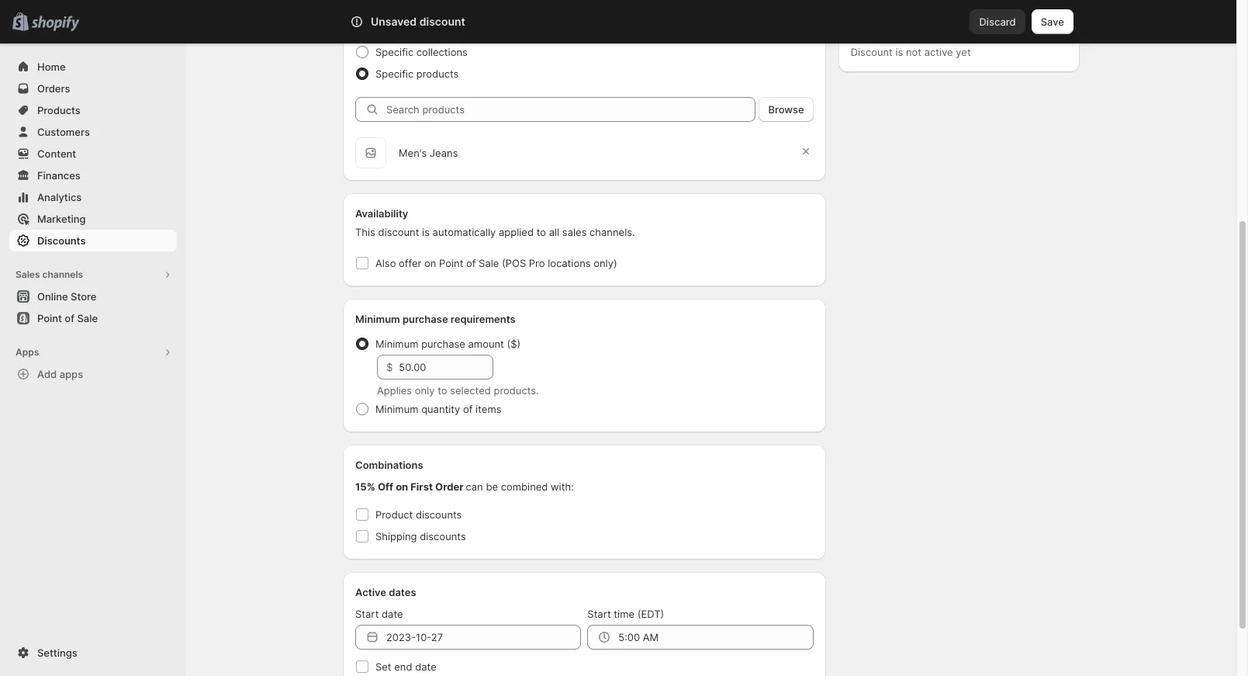 Task type: vqa. For each thing, say whether or not it's contained in the screenshot.
start for Start time (EDT)
yes



Task type: locate. For each thing, give the bounding box(es) containing it.
sale left (pos
[[479, 257, 499, 269]]

purchase up minimum purchase amount ($)
[[403, 313, 448, 325]]

(edt)
[[638, 608, 665, 620]]

1 horizontal spatial start
[[588, 608, 611, 620]]

settings
[[37, 647, 77, 659]]

specific products
[[376, 68, 459, 80]]

to left all
[[537, 226, 546, 238]]

2 vertical spatial to
[[438, 384, 447, 397]]

combinations
[[355, 459, 423, 471]]

point
[[439, 257, 464, 269], [37, 312, 62, 324]]

sale down store
[[77, 312, 98, 324]]

1 horizontal spatial to
[[438, 384, 447, 397]]

discounts for product discounts
[[416, 508, 462, 521]]

analytics
[[37, 191, 82, 203]]

pro
[[529, 257, 545, 269]]

quantity
[[422, 403, 461, 415]]

0 vertical spatial date
[[382, 608, 403, 620]]

settings link
[[9, 642, 177, 664]]

1 specific from the top
[[376, 46, 414, 58]]

1 horizontal spatial on
[[425, 257, 436, 269]]

1 vertical spatial discounts
[[420, 530, 466, 543]]

orders
[[37, 82, 70, 95]]

save
[[1041, 16, 1065, 28]]

store
[[71, 290, 97, 303]]

0 vertical spatial point
[[439, 257, 464, 269]]

0 vertical spatial is
[[896, 46, 904, 58]]

amount
[[468, 338, 504, 350]]

start left time
[[588, 608, 611, 620]]

products
[[417, 68, 459, 80]]

$
[[387, 361, 393, 373]]

point down automatically
[[439, 257, 464, 269]]

is
[[896, 46, 904, 58], [422, 226, 430, 238]]

($)
[[507, 338, 521, 350]]

1 vertical spatial point
[[37, 312, 62, 324]]

sales
[[16, 269, 40, 280]]

save button
[[1032, 9, 1074, 34]]

1 vertical spatial on
[[396, 480, 408, 493]]

to up "specific collections"
[[394, 21, 404, 33]]

0 vertical spatial minimum
[[355, 313, 400, 325]]

applied
[[499, 226, 534, 238]]

applies only to selected products.
[[377, 384, 539, 397]]

0 horizontal spatial to
[[394, 21, 404, 33]]

sales
[[563, 226, 587, 238]]

1 vertical spatial purchase
[[422, 338, 466, 350]]

applies for applies only to selected products.
[[377, 384, 412, 397]]

1 start from the left
[[355, 608, 379, 620]]

1 vertical spatial is
[[422, 226, 430, 238]]

0 vertical spatial purchase
[[403, 313, 448, 325]]

0 vertical spatial specific
[[376, 46, 414, 58]]

discount
[[420, 15, 466, 28], [378, 226, 419, 238]]

point of sale link
[[9, 307, 177, 329]]

1 vertical spatial sale
[[77, 312, 98, 324]]

(pos
[[502, 257, 526, 269]]

discounts
[[416, 508, 462, 521], [420, 530, 466, 543]]

discount down "availability"
[[378, 226, 419, 238]]

applies up "specific collections"
[[355, 21, 391, 33]]

on for off
[[396, 480, 408, 493]]

1 vertical spatial discount
[[378, 226, 419, 238]]

specific down "specific collections"
[[376, 68, 414, 80]]

browse
[[769, 103, 805, 116]]

0 horizontal spatial sale
[[77, 312, 98, 324]]

purchase for requirements
[[403, 313, 448, 325]]

discard button
[[971, 9, 1026, 34]]

1 vertical spatial to
[[537, 226, 546, 238]]

specific for specific collections
[[376, 46, 414, 58]]

with:
[[551, 480, 574, 493]]

discounts
[[37, 234, 86, 247]]

home
[[37, 61, 66, 73]]

to inside the availability this discount is automatically applied to all sales channels.
[[537, 226, 546, 238]]

add
[[37, 368, 57, 380]]

1 horizontal spatial sale
[[479, 257, 499, 269]]

2 vertical spatial minimum
[[376, 403, 419, 415]]

1 vertical spatial of
[[65, 312, 74, 324]]

automatically
[[433, 226, 496, 238]]

order
[[435, 480, 464, 493]]

on right offer
[[425, 257, 436, 269]]

online store button
[[0, 286, 186, 307]]

analytics link
[[9, 186, 177, 208]]

1 vertical spatial minimum
[[376, 338, 419, 350]]

1 vertical spatial date
[[415, 660, 437, 673]]

dates
[[389, 586, 416, 598]]

1 horizontal spatial is
[[896, 46, 904, 58]]

apps
[[16, 346, 39, 358]]

combined
[[501, 480, 548, 493]]

0 horizontal spatial is
[[422, 226, 430, 238]]

on right off
[[396, 480, 408, 493]]

discounts down product discounts
[[420, 530, 466, 543]]

2 specific from the top
[[376, 68, 414, 80]]

of down automatically
[[466, 257, 476, 269]]

discount inside the availability this discount is automatically applied to all sales channels.
[[378, 226, 419, 238]]

sale
[[479, 257, 499, 269], [77, 312, 98, 324]]

end
[[394, 660, 413, 673]]

of inside point of sale link
[[65, 312, 74, 324]]

purchase up $ text box
[[422, 338, 466, 350]]

applies
[[355, 21, 391, 33], [377, 384, 412, 397]]

point down online
[[37, 312, 62, 324]]

specific for specific products
[[376, 68, 414, 80]]

discount up collections
[[420, 15, 466, 28]]

0 vertical spatial discounts
[[416, 508, 462, 521]]

purchase
[[403, 313, 448, 325], [422, 338, 466, 350]]

start
[[355, 608, 379, 620], [588, 608, 611, 620]]

finances link
[[9, 165, 177, 186]]

unsaved discount
[[371, 15, 466, 28]]

of down 'selected'
[[463, 403, 473, 415]]

2 start from the left
[[588, 608, 611, 620]]

to right the only
[[438, 384, 447, 397]]

start down active
[[355, 608, 379, 620]]

0 vertical spatial discount
[[420, 15, 466, 28]]

date down the 'active dates'
[[382, 608, 403, 620]]

0 vertical spatial applies
[[355, 21, 391, 33]]

minimum purchase requirements
[[355, 313, 516, 325]]

discount is not active yet
[[851, 46, 971, 58]]

is left automatically
[[422, 226, 430, 238]]

date
[[382, 608, 403, 620], [415, 660, 437, 673]]

sales channels
[[16, 269, 83, 280]]

product discounts
[[376, 508, 462, 521]]

availability this discount is automatically applied to all sales channels.
[[355, 207, 635, 238]]

minimum
[[355, 313, 400, 325], [376, 338, 419, 350], [376, 403, 419, 415]]

2 horizontal spatial to
[[537, 226, 546, 238]]

0 vertical spatial on
[[425, 257, 436, 269]]

of down online store
[[65, 312, 74, 324]]

products
[[37, 104, 81, 116]]

add apps
[[37, 368, 83, 380]]

0 vertical spatial to
[[394, 21, 404, 33]]

on
[[425, 257, 436, 269], [396, 480, 408, 493]]

only
[[415, 384, 435, 397]]

requirements
[[451, 313, 516, 325]]

minimum quantity of items
[[376, 403, 502, 415]]

1 vertical spatial specific
[[376, 68, 414, 80]]

locations
[[548, 257, 591, 269]]

channels
[[42, 269, 83, 280]]

discounts link
[[9, 230, 177, 251]]

customers
[[37, 126, 90, 138]]

also offer on point of sale (pos pro locations only)
[[376, 257, 617, 269]]

0 horizontal spatial start
[[355, 608, 379, 620]]

is left not
[[896, 46, 904, 58]]

0 vertical spatial of
[[466, 257, 476, 269]]

specific collections
[[376, 46, 468, 58]]

0 horizontal spatial date
[[382, 608, 403, 620]]

0 horizontal spatial on
[[396, 480, 408, 493]]

discounts up shipping discounts
[[416, 508, 462, 521]]

active dates
[[355, 586, 416, 598]]

applies down $
[[377, 384, 412, 397]]

1 horizontal spatial date
[[415, 660, 437, 673]]

0 horizontal spatial point
[[37, 312, 62, 324]]

off
[[378, 480, 394, 493]]

specific down the applies to
[[376, 46, 414, 58]]

15%
[[355, 480, 376, 493]]

1 vertical spatial applies
[[377, 384, 412, 397]]

date right end
[[415, 660, 437, 673]]



Task type: describe. For each thing, give the bounding box(es) containing it.
online store
[[37, 290, 97, 303]]

shipping
[[376, 530, 417, 543]]

on for offer
[[425, 257, 436, 269]]

minimum for minimum quantity of items
[[376, 403, 419, 415]]

Start time (EDT) text field
[[619, 625, 814, 650]]

unsaved
[[371, 15, 417, 28]]

offer
[[399, 257, 422, 269]]

minimum for minimum purchase requirements
[[355, 313, 400, 325]]

jeans
[[430, 147, 458, 159]]

set end date
[[376, 660, 437, 673]]

availability
[[355, 207, 408, 220]]

orders link
[[9, 78, 177, 99]]

content
[[37, 147, 76, 160]]

start for start time (edt)
[[588, 608, 611, 620]]

shipping discounts
[[376, 530, 466, 543]]

minimum for minimum purchase amount ($)
[[376, 338, 419, 350]]

items
[[476, 403, 502, 415]]

collections
[[417, 46, 468, 58]]

first
[[411, 480, 433, 493]]

purchase for amount
[[422, 338, 466, 350]]

discounts for shipping discounts
[[420, 530, 466, 543]]

start time (edt)
[[588, 608, 665, 620]]

channels.
[[590, 226, 635, 238]]

discount
[[851, 46, 893, 58]]

men's jeans
[[399, 147, 458, 159]]

15% off on first order can be combined with:
[[355, 480, 574, 493]]

browse button
[[759, 97, 814, 122]]

online store link
[[9, 286, 177, 307]]

be
[[486, 480, 498, 493]]

point of sale
[[37, 312, 98, 324]]

active
[[925, 46, 954, 58]]

discard
[[980, 16, 1017, 28]]

products.
[[494, 384, 539, 397]]

applies for applies to
[[355, 21, 391, 33]]

all
[[549, 226, 560, 238]]

Search products text field
[[387, 97, 756, 122]]

apps button
[[9, 341, 177, 363]]

apps
[[60, 368, 83, 380]]

marketing link
[[9, 208, 177, 230]]

yet
[[956, 46, 971, 58]]

$ text field
[[399, 355, 494, 380]]

products link
[[9, 99, 177, 121]]

set
[[376, 660, 392, 673]]

Start date text field
[[387, 625, 582, 650]]

time
[[614, 608, 635, 620]]

applies to
[[355, 21, 404, 33]]

can
[[466, 480, 483, 493]]

this
[[355, 226, 376, 238]]

search
[[419, 16, 452, 28]]

active
[[355, 586, 386, 598]]

point inside button
[[37, 312, 62, 324]]

customers link
[[9, 121, 177, 143]]

sale inside button
[[77, 312, 98, 324]]

finances
[[37, 169, 81, 182]]

point of sale button
[[0, 307, 186, 329]]

men's
[[399, 147, 427, 159]]

marketing
[[37, 213, 86, 225]]

is inside the availability this discount is automatically applied to all sales channels.
[[422, 226, 430, 238]]

also
[[376, 257, 396, 269]]

start date
[[355, 608, 403, 620]]

0 vertical spatial sale
[[479, 257, 499, 269]]

sales channels button
[[9, 264, 177, 286]]

minimum purchase amount ($)
[[376, 338, 521, 350]]

not
[[906, 46, 922, 58]]

only)
[[594, 257, 617, 269]]

add apps button
[[9, 363, 177, 385]]

start for start date
[[355, 608, 379, 620]]

shopify image
[[31, 16, 79, 32]]

home link
[[9, 56, 177, 78]]

2 vertical spatial of
[[463, 403, 473, 415]]

content link
[[9, 143, 177, 165]]

selected
[[450, 384, 491, 397]]

1 horizontal spatial point
[[439, 257, 464, 269]]

product
[[376, 508, 413, 521]]



